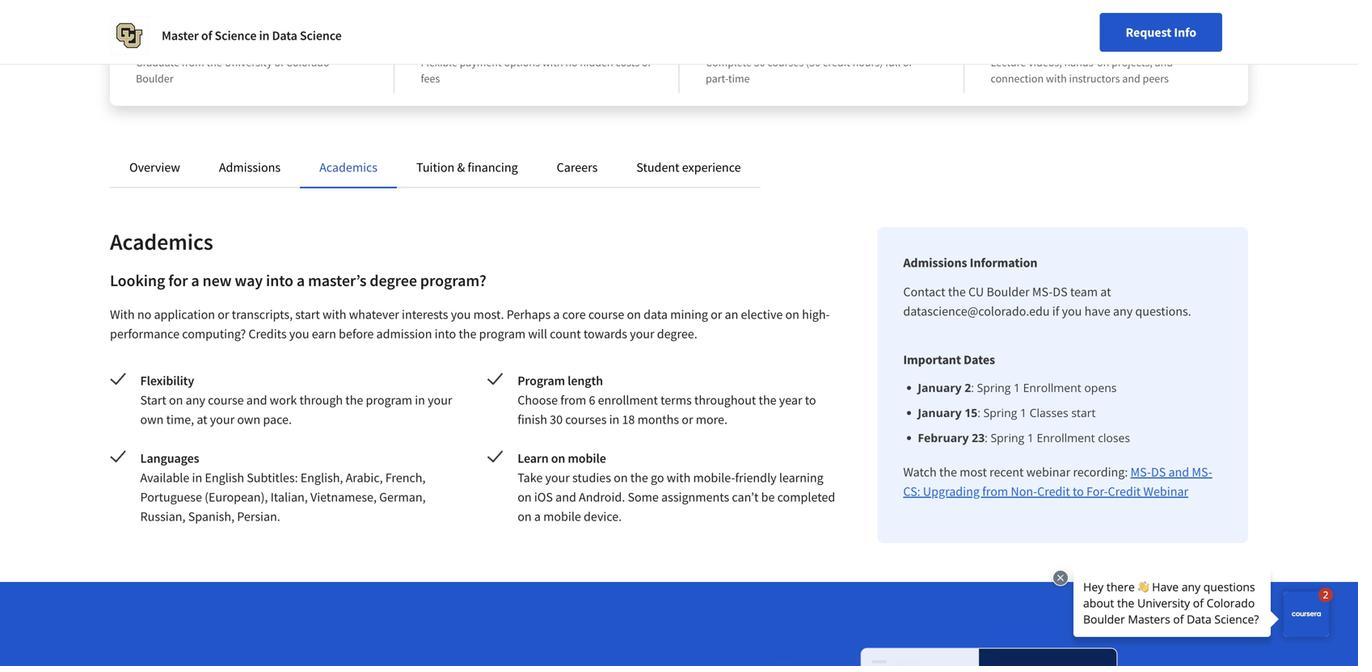 Task type: locate. For each thing, give the bounding box(es) containing it.
0 horizontal spatial academics
[[110, 228, 213, 256]]

online up videos,
[[1033, 33, 1076, 53]]

learn on mobile take your studies on the go with mobile-friendly learning on ios and android. some assignments can't be completed on a mobile device.
[[518, 451, 836, 525]]

spring right 15
[[984, 405, 1018, 421]]

the down accredited
[[207, 55, 222, 70]]

2 horizontal spatial from
[[983, 484, 1009, 500]]

list item containing january 2
[[918, 379, 1223, 396]]

to inside ms-ds and ms- cs: upgrading from non-credit to for-credit webinar
[[1073, 484, 1084, 500]]

available
[[140, 470, 190, 486]]

online
[[248, 33, 291, 53], [1033, 33, 1076, 53]]

of
[[201, 27, 212, 44], [274, 55, 284, 70]]

1 vertical spatial admissions
[[904, 255, 968, 271]]

0 vertical spatial no
[[566, 55, 578, 70]]

from inside program length choose from 6 enrollment terms throughout the year to finish 30 courses in 18 months or more.
[[561, 392, 587, 408]]

0 vertical spatial of
[[201, 27, 212, 44]]

from left 6
[[561, 392, 587, 408]]

an
[[725, 307, 739, 323]]

0 vertical spatial 1
[[1014, 380, 1021, 396]]

from down accredited
[[182, 55, 204, 70]]

1 horizontal spatial 30
[[754, 55, 766, 70]]

of right master
[[201, 27, 212, 44]]

1 january from the top
[[918, 380, 962, 396]]

1 horizontal spatial you
[[451, 307, 471, 323]]

0 horizontal spatial online
[[248, 33, 291, 53]]

completed
[[778, 489, 836, 505]]

1 horizontal spatial no
[[566, 55, 578, 70]]

course inside with no application or transcripts, start with whatever interests you most. perhaps a core course on data mining or an elective on high- performance computing? credits you earn before admission into the program will count towards your degree.
[[589, 307, 625, 323]]

1 vertical spatial learning
[[780, 470, 824, 486]]

3 list item from the top
[[918, 429, 1223, 446]]

and right ios
[[556, 489, 577, 505]]

2 own from the left
[[237, 412, 261, 428]]

a down ios
[[534, 509, 541, 525]]

2 science from the left
[[300, 27, 342, 44]]

0 horizontal spatial credit
[[1038, 484, 1071, 500]]

15
[[965, 405, 978, 421]]

february 23 : spring 1 enrollment closes
[[918, 430, 1131, 446]]

0 vertical spatial from
[[182, 55, 204, 70]]

0 horizontal spatial science
[[215, 27, 257, 44]]

1 vertical spatial 1
[[1021, 405, 1027, 421]]

enrollment up classes
[[1024, 380, 1082, 396]]

and inside flexibility start on any course and work through the program in your own time, at your own pace.
[[247, 392, 267, 408]]

transcripts,
[[232, 307, 293, 323]]

program right through
[[366, 392, 413, 408]]

0 horizontal spatial into
[[266, 271, 294, 291]]

at inside flexibility start on any course and work through the program in your own time, at your own pace.
[[197, 412, 208, 428]]

on inside 100% online learning lecture videos, hands-on projects, and connection with instructors and peers
[[1098, 55, 1110, 70]]

course up towards
[[589, 307, 625, 323]]

0 vertical spatial enrollment
[[1024, 380, 1082, 396]]

list
[[910, 379, 1223, 446]]

of down data
[[274, 55, 284, 70]]

degree.
[[657, 326, 698, 342]]

online up university
[[248, 33, 291, 53]]

0 vertical spatial admissions
[[219, 159, 281, 176]]

0 vertical spatial courses
[[768, 55, 804, 70]]

2 vertical spatial :
[[985, 430, 988, 446]]

0 horizontal spatial any
[[186, 392, 205, 408]]

hours)
[[853, 55, 884, 70]]

at right time,
[[197, 412, 208, 428]]

1 horizontal spatial ds
[[1152, 464, 1167, 480]]

2 vertical spatial program
[[366, 392, 413, 408]]

list item up classes
[[918, 379, 1223, 396]]

you left the earn
[[289, 326, 309, 342]]

or
[[642, 55, 652, 70], [903, 55, 913, 70], [218, 307, 229, 323], [711, 307, 723, 323], [682, 412, 694, 428]]

: for january 15
[[978, 405, 981, 421]]

1 horizontal spatial science
[[300, 27, 342, 44]]

finish
[[518, 412, 547, 428]]

with inside learn on mobile take your studies on the go with mobile-friendly learning on ios and android. some assignments can't be completed on a mobile device.
[[667, 470, 691, 486]]

persian.
[[237, 509, 280, 525]]

1 vertical spatial course
[[208, 392, 244, 408]]

1 vertical spatial list item
[[918, 404, 1223, 421]]

0 vertical spatial january
[[918, 380, 962, 396]]

boulder inside fully accredited online program graduate from the university of colorado boulder
[[136, 71, 174, 86]]

0 vertical spatial any
[[1114, 303, 1133, 319]]

0 horizontal spatial no
[[137, 307, 151, 323]]

ms-ds and ms- cs: upgrading from non-credit to for-credit webinar
[[904, 464, 1213, 500]]

hidden
[[580, 55, 614, 70]]

portuguese
[[140, 489, 202, 505]]

:
[[972, 380, 975, 396], [978, 405, 981, 421], [985, 430, 988, 446]]

1 credit from the left
[[1038, 484, 1071, 500]]

credit down "webinar"
[[1038, 484, 1071, 500]]

: down january 15 : spring 1 classes start
[[985, 430, 988, 446]]

list item
[[918, 379, 1223, 396], [918, 404, 1223, 421], [918, 429, 1223, 446]]

0 horizontal spatial courses
[[566, 412, 607, 428]]

courses down 6
[[566, 412, 607, 428]]

lecture
[[991, 55, 1027, 70]]

boulder down graduate
[[136, 71, 174, 86]]

for
[[168, 271, 188, 291]]

have
[[1085, 303, 1111, 319]]

0 horizontal spatial ds
[[1053, 284, 1068, 300]]

2 vertical spatial list item
[[918, 429, 1223, 446]]

academics link
[[320, 159, 378, 176]]

university of colorado boulder logo image
[[110, 16, 149, 55]]

2 horizontal spatial program
[[479, 326, 526, 342]]

friendly
[[735, 470, 777, 486]]

any up time,
[[186, 392, 205, 408]]

program inside with no application or transcripts, start with whatever interests you most. perhaps a core course on data mining or an elective on high- performance computing? credits you earn before admission into the program will count towards your degree.
[[479, 326, 526, 342]]

january for january 15 : spring 1 classes start
[[918, 405, 962, 421]]

flexible payment options with no hidden costs or fees
[[421, 55, 652, 86]]

to left for-
[[1073, 484, 1084, 500]]

in left 18
[[610, 412, 620, 428]]

ds inside ms-ds and ms- cs: upgrading from non-credit to for-credit webinar
[[1152, 464, 1167, 480]]

1 horizontal spatial start
[[1072, 405, 1096, 421]]

2 online from the left
[[1033, 33, 1076, 53]]

0 vertical spatial start
[[295, 307, 320, 323]]

0 vertical spatial ds
[[1053, 284, 1068, 300]]

elective
[[741, 307, 783, 323]]

learning inside learn on mobile take your studies on the go with mobile-friendly learning on ios and android. some assignments can't be completed on a mobile device.
[[780, 470, 824, 486]]

you
[[1062, 303, 1082, 319], [451, 307, 471, 323], [289, 326, 309, 342]]

0 horizontal spatial 30
[[550, 412, 563, 428]]

and up webinar
[[1169, 464, 1190, 480]]

your
[[630, 326, 655, 342], [428, 392, 453, 408], [210, 412, 235, 428], [545, 470, 570, 486]]

0 vertical spatial boulder
[[136, 71, 174, 86]]

january 2 : spring 1 enrollment opens
[[918, 380, 1117, 396]]

1 vertical spatial boulder
[[987, 284, 1030, 300]]

performance
[[110, 326, 180, 342]]

from down recent
[[983, 484, 1009, 500]]

graduate
[[136, 55, 180, 70]]

university
[[225, 55, 272, 70]]

you right if
[[1062, 303, 1082, 319]]

master
[[162, 27, 199, 44]]

arabic,
[[346, 470, 383, 486]]

start up the earn
[[295, 307, 320, 323]]

1 horizontal spatial courses
[[768, 55, 804, 70]]

from
[[182, 55, 204, 70], [561, 392, 587, 408], [983, 484, 1009, 500]]

the down most.
[[459, 326, 477, 342]]

2 horizontal spatial you
[[1062, 303, 1082, 319]]

on up instructors
[[1098, 55, 1110, 70]]

spring down january 15 : spring 1 classes start
[[991, 430, 1025, 446]]

1 vertical spatial courses
[[566, 412, 607, 428]]

ds up webinar
[[1152, 464, 1167, 480]]

0 horizontal spatial start
[[295, 307, 320, 323]]

some
[[628, 489, 659, 505]]

courses left (30
[[768, 55, 804, 70]]

the inside learn on mobile take your studies on the go with mobile-friendly learning on ios and android. some assignments can't be completed on a mobile device.
[[631, 470, 649, 486]]

more.
[[696, 412, 728, 428]]

1 horizontal spatial own
[[237, 412, 261, 428]]

your up ios
[[545, 470, 570, 486]]

flexible
[[421, 55, 458, 70]]

the right through
[[346, 392, 363, 408]]

0 vertical spatial to
[[805, 392, 817, 408]]

mining
[[671, 307, 708, 323]]

1 vertical spatial program
[[479, 326, 526, 342]]

1 own from the left
[[140, 412, 164, 428]]

a left core
[[554, 307, 560, 323]]

information
[[970, 255, 1038, 271]]

with right go
[[667, 470, 691, 486]]

1 vertical spatial to
[[1073, 484, 1084, 500]]

in down admission
[[415, 392, 425, 408]]

1 horizontal spatial to
[[1073, 484, 1084, 500]]

1 vertical spatial from
[[561, 392, 587, 408]]

start inside with no application or transcripts, start with whatever interests you most. perhaps a core course on data mining or an elective on high- performance computing? credits you earn before admission into the program will count towards your degree.
[[295, 307, 320, 323]]

on up time,
[[169, 392, 183, 408]]

with up the earn
[[323, 307, 347, 323]]

1 vertical spatial spring
[[984, 405, 1018, 421]]

master of science in data science
[[162, 27, 342, 44]]

1 up "february 23 : spring 1 enrollment closes"
[[1021, 405, 1027, 421]]

0 horizontal spatial to
[[805, 392, 817, 408]]

1 online from the left
[[248, 33, 291, 53]]

1 horizontal spatial program
[[366, 392, 413, 408]]

2 vertical spatial spring
[[991, 430, 1025, 446]]

pace.
[[263, 412, 292, 428]]

the left go
[[631, 470, 649, 486]]

0 vertical spatial 30
[[754, 55, 766, 70]]

the left year
[[759, 392, 777, 408]]

1 horizontal spatial credit
[[1108, 484, 1141, 500]]

30 right complete
[[754, 55, 766, 70]]

any right the have
[[1114, 303, 1133, 319]]

: up 15
[[972, 380, 975, 396]]

2 list item from the top
[[918, 404, 1223, 421]]

1 horizontal spatial at
[[1101, 284, 1112, 300]]

science
[[215, 27, 257, 44], [300, 27, 342, 44]]

in inside flexibility start on any course and work through the program in your own time, at your own pace.
[[415, 392, 425, 408]]

1 down classes
[[1028, 430, 1034, 446]]

1 horizontal spatial boulder
[[987, 284, 1030, 300]]

tuition
[[417, 159, 455, 176]]

1 horizontal spatial into
[[435, 326, 456, 342]]

start inside list item
[[1072, 405, 1096, 421]]

0 horizontal spatial own
[[140, 412, 164, 428]]

january left 2 at the right bottom of the page
[[918, 380, 962, 396]]

no left hidden
[[566, 55, 578, 70]]

program inside fully accredited online program graduate from the university of colorado boulder
[[294, 33, 354, 53]]

months
[[638, 412, 679, 428]]

and inside ms-ds and ms- cs: upgrading from non-credit to for-credit webinar
[[1169, 464, 1190, 480]]

spring for 2
[[978, 380, 1011, 396]]

list item containing january 15
[[918, 404, 1223, 421]]

mobile
[[568, 451, 606, 467], [544, 509, 581, 525]]

1 science from the left
[[215, 27, 257, 44]]

you inside contact the cu boulder ms-ds team at datascience@colorado.edu if you have any questions.
[[1062, 303, 1082, 319]]

learning
[[1079, 33, 1136, 53], [780, 470, 824, 486]]

with right options
[[542, 55, 563, 70]]

on down take at the bottom of page
[[518, 509, 532, 525]]

with inside with no application or transcripts, start with whatever interests you most. perhaps a core course on data mining or an elective on high- performance computing? credits you earn before admission into the program will count towards your degree.
[[323, 307, 347, 323]]

2 vertical spatial 1
[[1028, 430, 1034, 446]]

0 vertical spatial spring
[[978, 380, 1011, 396]]

1 horizontal spatial from
[[561, 392, 587, 408]]

0 horizontal spatial from
[[182, 55, 204, 70]]

0 vertical spatial :
[[972, 380, 975, 396]]

program down most.
[[479, 326, 526, 342]]

mobile up studies
[[568, 451, 606, 467]]

non-
[[1011, 484, 1038, 500]]

0 vertical spatial at
[[1101, 284, 1112, 300]]

to inside program length choose from 6 enrollment terms throughout the year to finish 30 courses in 18 months or more.
[[805, 392, 817, 408]]

1 up january 15 : spring 1 classes start
[[1014, 380, 1021, 396]]

: for february 23
[[985, 430, 988, 446]]

or inside flexible payment options with no hidden costs or fees
[[642, 55, 652, 70]]

in
[[259, 27, 270, 44], [415, 392, 425, 408], [610, 412, 620, 428], [192, 470, 202, 486]]

1 vertical spatial start
[[1072, 405, 1096, 421]]

or right the full
[[903, 55, 913, 70]]

your inside learn on mobile take your studies on the go with mobile-friendly learning on ios and android. some assignments can't be completed on a mobile device.
[[545, 470, 570, 486]]

30 right finish on the left bottom
[[550, 412, 563, 428]]

learning up completed
[[780, 470, 824, 486]]

or down terms
[[682, 412, 694, 428]]

in left the english
[[192, 470, 202, 486]]

at up the have
[[1101, 284, 1112, 300]]

0 horizontal spatial program
[[294, 33, 354, 53]]

or right costs
[[642, 55, 652, 70]]

18
[[622, 412, 635, 428]]

in left data
[[259, 27, 270, 44]]

degree
[[370, 271, 417, 291]]

1 horizontal spatial of
[[274, 55, 284, 70]]

0 horizontal spatial admissions
[[219, 159, 281, 176]]

the left cu
[[949, 284, 966, 300]]

learning up projects,
[[1079, 33, 1136, 53]]

1 vertical spatial 30
[[550, 412, 563, 428]]

student experience
[[637, 159, 741, 176]]

studies
[[573, 470, 611, 486]]

watch
[[904, 464, 937, 480]]

30 inside complete 30 courses (30 credit hours) full or part-time
[[754, 55, 766, 70]]

with down videos,
[[1047, 71, 1067, 86]]

1 vertical spatial january
[[918, 405, 962, 421]]

2 january from the top
[[918, 405, 962, 421]]

you left most.
[[451, 307, 471, 323]]

into right way
[[266, 271, 294, 291]]

1 vertical spatial no
[[137, 307, 151, 323]]

embedded module image image
[[748, 621, 1161, 666]]

1 vertical spatial any
[[186, 392, 205, 408]]

own down start
[[140, 412, 164, 428]]

core
[[563, 307, 586, 323]]

credits
[[249, 326, 287, 342]]

start down opens
[[1072, 405, 1096, 421]]

0 horizontal spatial course
[[208, 392, 244, 408]]

2 credit from the left
[[1108, 484, 1141, 500]]

no up performance
[[137, 307, 151, 323]]

no inside with no application or transcripts, start with whatever interests you most. perhaps a core course on data mining or an elective on high- performance computing? credits you earn before admission into the program will count towards your degree.
[[137, 307, 151, 323]]

on
[[1098, 55, 1110, 70], [627, 307, 641, 323], [786, 307, 800, 323], [169, 392, 183, 408], [551, 451, 566, 467], [614, 470, 628, 486], [518, 489, 532, 505], [518, 509, 532, 525]]

1 horizontal spatial any
[[1114, 303, 1133, 319]]

enrollment
[[598, 392, 658, 408]]

english,
[[301, 470, 343, 486]]

academics
[[320, 159, 378, 176], [110, 228, 213, 256]]

to right year
[[805, 392, 817, 408]]

learning inside 100% online learning lecture videos, hands-on projects, and connection with instructors and peers
[[1079, 33, 1136, 53]]

spring right 2 at the right bottom of the page
[[978, 380, 1011, 396]]

mobile down ios
[[544, 509, 581, 525]]

1 horizontal spatial :
[[978, 405, 981, 421]]

enrollment down classes
[[1037, 430, 1096, 446]]

2 horizontal spatial :
[[985, 430, 988, 446]]

course left work
[[208, 392, 244, 408]]

team
[[1071, 284, 1098, 300]]

length
[[568, 373, 603, 389]]

a inside with no application or transcripts, start with whatever interests you most. perhaps a core course on data mining or an elective on high- performance computing? credits you earn before admission into the program will count towards your degree.
[[554, 307, 560, 323]]

1 vertical spatial at
[[197, 412, 208, 428]]

complete
[[706, 55, 752, 70]]

0 horizontal spatial learning
[[780, 470, 824, 486]]

0 vertical spatial into
[[266, 271, 294, 291]]

fully accredited online program graduate from the university of colorado boulder
[[136, 33, 354, 86]]

boulder
[[136, 71, 174, 86], [987, 284, 1030, 300]]

january up february
[[918, 405, 962, 421]]

the inside program length choose from 6 enrollment terms throughout the year to finish 30 courses in 18 months or more.
[[759, 392, 777, 408]]

1 horizontal spatial learning
[[1079, 33, 1136, 53]]

1 vertical spatial of
[[274, 55, 284, 70]]

dates
[[964, 352, 996, 368]]

and left work
[[247, 392, 267, 408]]

and up peers
[[1155, 55, 1174, 70]]

science up university
[[215, 27, 257, 44]]

list item down classes
[[918, 429, 1223, 446]]

1 vertical spatial ds
[[1152, 464, 1167, 480]]

0 vertical spatial mobile
[[568, 451, 606, 467]]

1 vertical spatial :
[[978, 405, 981, 421]]

into down interests
[[435, 326, 456, 342]]

science up colorado
[[300, 27, 342, 44]]

boulder down information
[[987, 284, 1030, 300]]

0 horizontal spatial ms-
[[1033, 284, 1053, 300]]

request
[[1126, 24, 1172, 40]]

the inside contact the cu boulder ms-ds team at datascience@colorado.edu if you have any questions.
[[949, 284, 966, 300]]

own left pace.
[[237, 412, 261, 428]]

vietnamese,
[[311, 489, 377, 505]]

the
[[207, 55, 222, 70], [949, 284, 966, 300], [459, 326, 477, 342], [346, 392, 363, 408], [759, 392, 777, 408], [940, 464, 958, 480], [631, 470, 649, 486]]

list item down opens
[[918, 404, 1223, 421]]

italian,
[[271, 489, 308, 505]]

for-
[[1087, 484, 1108, 500]]

full
[[886, 55, 901, 70]]

1 vertical spatial into
[[435, 326, 456, 342]]

assignments
[[662, 489, 730, 505]]

100% online learning lecture videos, hands-on projects, and connection with instructors and peers
[[991, 33, 1174, 86]]

tuition & financing
[[417, 159, 518, 176]]

your down data
[[630, 326, 655, 342]]

0 horizontal spatial :
[[972, 380, 975, 396]]

application
[[154, 307, 215, 323]]

1 list item from the top
[[918, 379, 1223, 396]]

program up colorado
[[294, 33, 354, 53]]

ds up if
[[1053, 284, 1068, 300]]

0 vertical spatial learning
[[1079, 33, 1136, 53]]

credit down recording:
[[1108, 484, 1141, 500]]

0 vertical spatial academics
[[320, 159, 378, 176]]

peers
[[1143, 71, 1169, 86]]

spring for 23
[[991, 430, 1025, 446]]

0 vertical spatial list item
[[918, 379, 1223, 396]]

from inside ms-ds and ms- cs: upgrading from non-credit to for-credit webinar
[[983, 484, 1009, 500]]

0 horizontal spatial boulder
[[136, 71, 174, 86]]

1 horizontal spatial online
[[1033, 33, 1076, 53]]

1 horizontal spatial admissions
[[904, 255, 968, 271]]



Task type: vqa. For each thing, say whether or not it's contained in the screenshot.
course in the With no application or transcripts, start with whatever interests you most. Perhaps a core course on data mining or an elective on high- performance computing? Credits you earn before admission into the program will count towards your degree.
yes



Task type: describe. For each thing, give the bounding box(es) containing it.
online inside fully accredited online program graduate from the university of colorado boulder
[[248, 33, 291, 53]]

data
[[272, 27, 297, 44]]

with inside flexible payment options with no hidden costs or fees
[[542, 55, 563, 70]]

request info
[[1126, 24, 1197, 40]]

30 inside program length choose from 6 enrollment terms throughout the year to finish 30 courses in 18 months or more.
[[550, 412, 563, 428]]

earn
[[312, 326, 336, 342]]

request info button
[[1100, 13, 1223, 52]]

with
[[110, 307, 135, 323]]

on up the android.
[[614, 470, 628, 486]]

: for january 2
[[972, 380, 975, 396]]

learn
[[518, 451, 549, 467]]

the inside fully accredited online program graduate from the university of colorado boulder
[[207, 55, 222, 70]]

spring for 15
[[984, 405, 1018, 421]]

time,
[[166, 412, 194, 428]]

through
[[300, 392, 343, 408]]

with inside 100% online learning lecture videos, hands-on projects, and connection with instructors and peers
[[1047, 71, 1067, 86]]

recent
[[990, 464, 1024, 480]]

the inside flexibility start on any course and work through the program in your own time, at your own pace.
[[346, 392, 363, 408]]

ms-ds and ms- cs: upgrading from non-credit to for-credit webinar link
[[904, 464, 1213, 500]]

courses inside program length choose from 6 enrollment terms throughout the year to finish 30 courses in 18 months or more.
[[566, 412, 607, 428]]

start
[[140, 392, 166, 408]]

and down projects,
[[1123, 71, 1141, 86]]

be
[[762, 489, 775, 505]]

any inside flexibility start on any course and work through the program in your own time, at your own pace.
[[186, 392, 205, 408]]

throughout
[[695, 392, 757, 408]]

french,
[[386, 470, 426, 486]]

course inside flexibility start on any course and work through the program in your own time, at your own pace.
[[208, 392, 244, 408]]

(30
[[806, 55, 821, 70]]

on inside flexibility start on any course and work through the program in your own time, at your own pace.
[[169, 392, 183, 408]]

projects,
[[1112, 55, 1153, 70]]

time
[[729, 71, 750, 86]]

the up "upgrading"
[[940, 464, 958, 480]]

and inside learn on mobile take your studies on the go with mobile-friendly learning on ios and android. some assignments can't be completed on a mobile device.
[[556, 489, 577, 505]]

courses inside complete 30 courses (30 credit hours) full or part-time
[[768, 55, 804, 70]]

1 for 2
[[1014, 380, 1021, 396]]

2 horizontal spatial ms-
[[1192, 464, 1213, 480]]

admission
[[377, 326, 432, 342]]

list containing january 2
[[910, 379, 1223, 446]]

1 vertical spatial academics
[[110, 228, 213, 256]]

russian,
[[140, 509, 186, 525]]

a left 'master's'
[[297, 271, 305, 291]]

0 horizontal spatial you
[[289, 326, 309, 342]]

contact
[[904, 284, 946, 300]]

overview link
[[129, 159, 180, 176]]

6
[[589, 392, 596, 408]]

on left high-
[[786, 307, 800, 323]]

year
[[780, 392, 803, 408]]

hands-
[[1065, 55, 1098, 70]]

german,
[[379, 489, 426, 505]]

enrollment for closes
[[1037, 430, 1096, 446]]

from inside fully accredited online program graduate from the university of colorado boulder
[[182, 55, 204, 70]]

program
[[518, 373, 565, 389]]

of inside fully accredited online program graduate from the university of colorado boulder
[[274, 55, 284, 70]]

with no application or transcripts, start with whatever interests you most. perhaps a core course on data mining or an elective on high- performance computing? credits you earn before admission into the program will count towards your degree.
[[110, 307, 830, 342]]

android.
[[579, 489, 625, 505]]

on right learn
[[551, 451, 566, 467]]

ios
[[534, 489, 553, 505]]

boulder inside contact the cu boulder ms-ds team at datascience@colorado.edu if you have any questions.
[[987, 284, 1030, 300]]

program?
[[420, 271, 487, 291]]

1 for 23
[[1028, 430, 1034, 446]]

overview
[[129, 159, 180, 176]]

no inside flexible payment options with no hidden costs or fees
[[566, 55, 578, 70]]

questions.
[[1136, 303, 1192, 319]]

ds inside contact the cu boulder ms-ds team at datascience@colorado.edu if you have any questions.
[[1053, 284, 1068, 300]]

take
[[518, 470, 543, 486]]

online inside 100% online learning lecture videos, hands-on projects, and connection with instructors and peers
[[1033, 33, 1076, 53]]

terms
[[661, 392, 692, 408]]

work
[[270, 392, 297, 408]]

datascience@colorado.edu
[[904, 303, 1050, 319]]

your right time,
[[210, 412, 235, 428]]

costs
[[616, 55, 640, 70]]

on left ios
[[518, 489, 532, 505]]

1 for 15
[[1021, 405, 1027, 421]]

admissions for admissions information
[[904, 255, 968, 271]]

whatever
[[349, 307, 399, 323]]

careers link
[[557, 159, 598, 176]]

in inside program length choose from 6 enrollment terms throughout the year to finish 30 courses in 18 months or more.
[[610, 412, 620, 428]]

january for january 2 : spring 1 enrollment opens
[[918, 380, 962, 396]]

spanish,
[[188, 509, 235, 525]]

credit
[[823, 55, 851, 70]]

cs:
[[904, 484, 921, 500]]

accredited
[[172, 33, 245, 53]]

fees
[[421, 71, 440, 86]]

23
[[972, 430, 985, 446]]

data
[[644, 307, 668, 323]]

enrollment for opens
[[1024, 380, 1082, 396]]

or inside program length choose from 6 enrollment terms throughout the year to finish 30 courses in 18 months or more.
[[682, 412, 694, 428]]

in inside languages available in english  subtitles: english, arabic, french, portuguese (european), italian, vietnamese, german, russian, spanish, persian.
[[192, 470, 202, 486]]

or inside complete 30 courses (30 credit hours) full or part-time
[[903, 55, 913, 70]]

student
[[637, 159, 680, 176]]

2
[[965, 380, 972, 396]]

closes
[[1099, 430, 1131, 446]]

important
[[904, 352, 962, 368]]

1 vertical spatial mobile
[[544, 509, 581, 525]]

&
[[457, 159, 465, 176]]

classes
[[1030, 405, 1069, 421]]

program inside flexibility start on any course and work through the program in your own time, at your own pace.
[[366, 392, 413, 408]]

program length choose from 6 enrollment terms throughout the year to finish 30 courses in 18 months or more.
[[518, 373, 817, 428]]

or left an
[[711, 307, 723, 323]]

important dates
[[904, 352, 996, 368]]

device.
[[584, 509, 622, 525]]

count
[[550, 326, 581, 342]]

admissions information
[[904, 255, 1038, 271]]

before
[[339, 326, 374, 342]]

at inside contact the cu boulder ms-ds team at datascience@colorado.edu if you have any questions.
[[1101, 284, 1112, 300]]

any inside contact the cu boulder ms-ds team at datascience@colorado.edu if you have any questions.
[[1114, 303, 1133, 319]]

connection
[[991, 71, 1044, 86]]

a right for
[[191, 271, 199, 291]]

the inside with no application or transcripts, start with whatever interests you most. perhaps a core course on data mining or an elective on high- performance computing? credits you earn before admission into the program will count towards your degree.
[[459, 326, 477, 342]]

(european),
[[205, 489, 268, 505]]

or up the computing?
[[218, 307, 229, 323]]

if
[[1053, 303, 1060, 319]]

colorado
[[286, 55, 330, 70]]

webinar
[[1027, 464, 1071, 480]]

languages
[[140, 451, 199, 467]]

ms- inside contact the cu boulder ms-ds team at datascience@colorado.edu if you have any questions.
[[1033, 284, 1053, 300]]

into inside with no application or transcripts, start with whatever interests you most. perhaps a core course on data mining or an elective on high- performance computing? credits you earn before admission into the program will count towards your degree.
[[435, 326, 456, 342]]

0 horizontal spatial of
[[201, 27, 212, 44]]

mobile-
[[694, 470, 735, 486]]

list item containing february 23
[[918, 429, 1223, 446]]

on left data
[[627, 307, 641, 323]]

your inside with no application or transcripts, start with whatever interests you most. perhaps a core course on data mining or an elective on high- performance computing? credits you earn before admission into the program will count towards your degree.
[[630, 326, 655, 342]]

admissions for admissions
[[219, 159, 281, 176]]

1 horizontal spatial academics
[[320, 159, 378, 176]]

go
[[651, 470, 664, 486]]

fully
[[136, 33, 169, 53]]

a inside learn on mobile take your studies on the go with mobile-friendly learning on ios and android. some assignments can't be completed on a mobile device.
[[534, 509, 541, 525]]

master's
[[308, 271, 367, 291]]

1 horizontal spatial ms-
[[1131, 464, 1152, 480]]

recording:
[[1074, 464, 1129, 480]]

admissions link
[[219, 159, 281, 176]]

interests
[[402, 307, 448, 323]]

webinar
[[1144, 484, 1189, 500]]

new
[[203, 271, 232, 291]]

towards
[[584, 326, 628, 342]]

payment
[[460, 55, 502, 70]]

your down admission
[[428, 392, 453, 408]]



